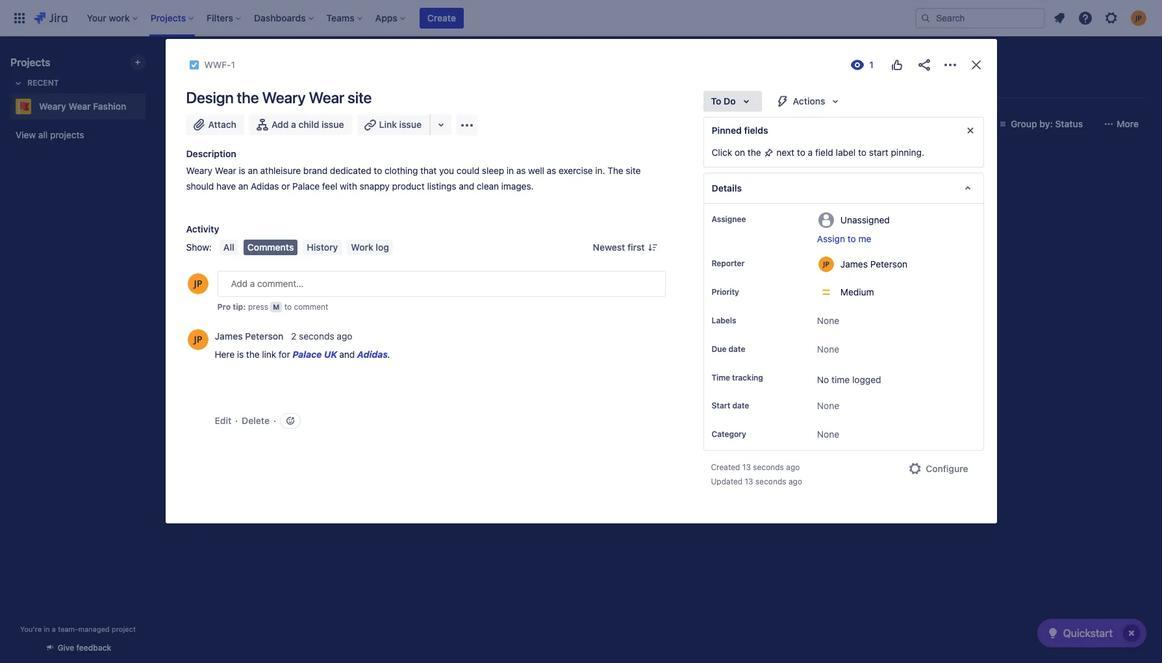 Task type: locate. For each thing, give the bounding box(es) containing it.
0 horizontal spatial site
[[284, 194, 299, 205]]

view
[[16, 129, 36, 140]]

1 inside design the weary wear site dialog
[[231, 59, 235, 70]]

here is the link for palace uk
[[215, 349, 337, 360]]

adidas
[[251, 181, 279, 192], [357, 349, 388, 360]]

1 vertical spatial wwf-1 link
[[199, 221, 227, 232]]

1 vertical spatial design the weary wear site
[[183, 194, 299, 205]]

wwf-1 inside design the weary wear site dialog
[[204, 59, 235, 70]]

as right well
[[547, 165, 556, 176]]

0 vertical spatial do
[[724, 96, 736, 107]]

1 horizontal spatial do
[[724, 96, 736, 107]]

progress
[[385, 161, 425, 170]]

palace down brand
[[292, 181, 320, 192]]

0 vertical spatial create button
[[420, 7, 464, 28]]

description
[[186, 148, 236, 159]]

fashion inside weary wear fashion link
[[93, 101, 126, 112]]

click on the
[[712, 147, 764, 158]]

2 vertical spatial site
[[284, 194, 299, 205]]

site up add people icon on the top left of page
[[348, 88, 372, 107]]

tab list
[[164, 75, 1155, 99]]

2 none from the top
[[817, 344, 840, 355]]

1 horizontal spatial fashion
[[285, 53, 339, 71]]

2 issue from the left
[[399, 119, 422, 130]]

actions image
[[943, 57, 958, 73]]

an right have
[[238, 181, 248, 192]]

wwf-1
[[204, 59, 235, 70], [199, 221, 227, 231]]

palace inside the 'description weary wear is an athleisure brand dedicated to clothing that you could sleep in as well as exercise in. the site should have an adidas or palace feel with snappy product listings and clean images.'
[[292, 181, 320, 192]]

james peterson down 'me'
[[841, 258, 908, 269]]

Search board text field
[[173, 115, 272, 133]]

0 vertical spatial wwf-1 link
[[204, 57, 235, 73]]

0 left in.
[[584, 160, 590, 171]]

1 vertical spatial create button
[[172, 246, 348, 269]]

3 none from the top
[[817, 401, 840, 412]]

2 vertical spatial a
[[52, 625, 56, 634]]

2 vertical spatial 1
[[223, 221, 227, 231]]

issue right link
[[399, 119, 422, 130]]

1 vertical spatial in
[[44, 625, 50, 634]]

wwf-1 link right task image
[[199, 221, 227, 232]]

0 vertical spatial a
[[291, 119, 296, 130]]

0 horizontal spatial do
[[204, 161, 215, 170]]

0 vertical spatial create
[[427, 12, 456, 23]]

0 vertical spatial and
[[459, 181, 474, 192]]

seconds right the updated
[[756, 477, 787, 487]]

0 horizontal spatial a
[[52, 625, 56, 634]]

in right the you're
[[44, 625, 50, 634]]

menu bar inside design the weary wear site dialog
[[217, 240, 396, 255]]

adidas link
[[357, 349, 388, 360]]

tab list containing board
[[164, 75, 1155, 99]]

1 vertical spatial do
[[204, 161, 215, 170]]

0 vertical spatial palace
[[292, 181, 320, 192]]

1 up board
[[231, 59, 235, 70]]

a
[[291, 119, 296, 130], [808, 147, 813, 158], [52, 625, 56, 634]]

and adidas .
[[339, 349, 390, 360]]

in
[[507, 165, 514, 176], [44, 625, 50, 634]]

1 vertical spatial seconds
[[753, 463, 784, 473]]

0 horizontal spatial as
[[516, 165, 526, 176]]

assign to me button
[[817, 233, 971, 246]]

0
[[430, 160, 436, 171], [584, 160, 590, 171]]

newest first
[[593, 242, 645, 253]]

none
[[817, 315, 840, 326], [817, 344, 840, 355], [817, 401, 840, 412], [817, 429, 840, 440]]

2 palace from the top
[[293, 349, 322, 360]]

edit
[[215, 415, 231, 426]]

jira image
[[34, 10, 67, 26], [34, 10, 67, 26]]

close image
[[969, 57, 984, 73]]

1 vertical spatial wwf-1
[[199, 221, 227, 231]]

0 vertical spatial fashion
[[285, 53, 339, 71]]

wwf-1 for top wwf-1 link
[[204, 59, 235, 70]]

wwf- left copy link to issue image
[[204, 59, 231, 70]]

weary down recent at the top left
[[39, 101, 66, 112]]

in up images.
[[507, 165, 514, 176]]

0 vertical spatial wwf-
[[204, 59, 231, 70]]

configure link
[[900, 459, 976, 480]]

0 horizontal spatial fashion
[[93, 101, 126, 112]]

assignee pin to top. only you can see pinned fields. image
[[749, 214, 759, 225]]

0 vertical spatial date
[[729, 344, 746, 354]]

a left field
[[808, 147, 813, 158]]

0 vertical spatial design the weary wear site
[[186, 88, 372, 107]]

james peterson up link
[[215, 331, 284, 342]]

an left athleisure
[[248, 165, 258, 176]]

link issue button
[[357, 114, 431, 135]]

to do 1
[[192, 160, 224, 171]]

due
[[712, 344, 727, 354]]

reporter
[[712, 259, 745, 268]]

0 vertical spatial weary wear fashion
[[198, 53, 339, 71]]

1 horizontal spatial a
[[291, 119, 296, 130]]

1 vertical spatial peterson
[[245, 331, 284, 342]]

exercise
[[559, 165, 593, 176]]

weary wear fashion up the list
[[198, 53, 339, 71]]

a right add
[[291, 119, 296, 130]]

a for next to a field label to start pinning.
[[808, 147, 813, 158]]

and right uk
[[339, 349, 355, 360]]

add reaction image
[[285, 416, 296, 426]]

palace uk link
[[293, 349, 337, 360]]

design the weary wear site inside dialog
[[186, 88, 372, 107]]

palace down '2'
[[293, 349, 322, 360]]

to down description on the top left of the page
[[192, 161, 202, 170]]

child
[[299, 119, 319, 130]]

the down have
[[215, 194, 228, 205]]

ago
[[337, 331, 353, 342], [786, 463, 800, 473], [789, 477, 803, 487]]

13 right created
[[743, 463, 751, 473]]

unassigned
[[841, 214, 890, 225]]

to inside dropdown button
[[711, 96, 722, 107]]

1 vertical spatial palace
[[293, 349, 322, 360]]

0 vertical spatial design
[[186, 88, 234, 107]]

feedback
[[76, 643, 111, 653]]

1 vertical spatial create
[[193, 251, 222, 263]]

summary link
[[172, 75, 218, 99]]

project
[[112, 625, 136, 634]]

2 horizontal spatial a
[[808, 147, 813, 158]]

2 0 from the left
[[584, 160, 590, 171]]

1 horizontal spatial to
[[711, 96, 722, 107]]

0 vertical spatial ago
[[337, 331, 353, 342]]

weary wear fashion up the view all projects link on the left top
[[39, 101, 126, 112]]

site down or
[[284, 194, 299, 205]]

0 horizontal spatial weary wear fashion
[[39, 101, 126, 112]]

1 vertical spatial an
[[238, 181, 248, 192]]

adidas left or
[[251, 181, 279, 192]]

peterson up link
[[245, 331, 284, 342]]

description weary wear is an athleisure brand dedicated to clothing that you could sleep in as well as exercise in. the site should have an adidas or palace feel with snappy product listings and clean images.
[[186, 148, 643, 192]]

wear inside the 'description weary wear is an athleisure brand dedicated to clothing that you could sleep in as well as exercise in. the site should have an adidas or palace feel with snappy product listings and clean images.'
[[215, 165, 236, 176]]

design inside dialog
[[186, 88, 234, 107]]

seconds right created
[[753, 463, 784, 473]]

0 vertical spatial adidas
[[251, 181, 279, 192]]

wear
[[245, 53, 281, 71], [309, 88, 344, 107], [69, 101, 91, 112], [215, 165, 236, 176], [260, 194, 281, 205]]

13 right the updated
[[745, 477, 754, 487]]

issue
[[322, 119, 344, 130], [399, 119, 422, 130]]

1 horizontal spatial james
[[841, 258, 868, 269]]

design the weary wear site up add
[[186, 88, 372, 107]]

0 vertical spatial site
[[348, 88, 372, 107]]

1 vertical spatial james peterson
[[215, 331, 284, 342]]

0 horizontal spatial peterson
[[245, 331, 284, 342]]

weary up should
[[186, 165, 212, 176]]

1 vertical spatial date
[[733, 401, 749, 411]]

project settings link
[[659, 75, 732, 99]]

with
[[340, 181, 357, 192]]

0 horizontal spatial 0
[[430, 160, 436, 171]]

weary wear fashion
[[198, 53, 339, 71], [39, 101, 126, 112]]

0 left you
[[430, 160, 436, 171]]

1 horizontal spatial in
[[507, 165, 514, 176]]

0 vertical spatial to
[[711, 96, 722, 107]]

give feedback
[[58, 643, 111, 653]]

label
[[836, 147, 856, 158]]

menu bar containing all
[[217, 240, 396, 255]]

0 horizontal spatial issue
[[322, 119, 344, 130]]

board
[[231, 81, 256, 92]]

as left well
[[516, 165, 526, 176]]

do inside dropdown button
[[724, 96, 736, 107]]

wear up have
[[215, 165, 236, 176]]

1 vertical spatial adidas
[[357, 349, 388, 360]]

0 horizontal spatial and
[[339, 349, 355, 360]]

wwf-
[[204, 59, 231, 70], [199, 221, 223, 231]]

design
[[186, 88, 234, 107], [183, 194, 212, 205]]

do inside to do 1
[[204, 161, 215, 170]]

4 none from the top
[[817, 429, 840, 440]]

time tracking
[[712, 373, 763, 383]]

is right to do 1
[[239, 165, 246, 176]]

0 vertical spatial in
[[507, 165, 514, 176]]

newest first image
[[648, 242, 658, 253]]

0 horizontal spatial adidas
[[251, 181, 279, 192]]

1 for wwf-1 link to the bottom
[[223, 221, 227, 231]]

1 as from the left
[[516, 165, 526, 176]]

adidas right uk
[[357, 349, 388, 360]]

a left team-
[[52, 625, 56, 634]]

pinning.
[[891, 147, 925, 158]]

0 horizontal spatial james
[[215, 331, 243, 342]]

to inside button
[[848, 233, 856, 244]]

fashion up the calendar
[[285, 53, 339, 71]]

edit button
[[215, 415, 231, 428]]

0 vertical spatial wwf-1
[[204, 59, 235, 70]]

1 horizontal spatial and
[[459, 181, 474, 192]]

wwf-1 for wwf-1 link to the bottom
[[199, 221, 227, 231]]

calendar
[[303, 81, 342, 92]]

add people image
[[334, 116, 350, 132]]

james peterson
[[841, 258, 908, 269], [215, 331, 284, 342]]

james up here
[[215, 331, 243, 342]]

issue right child
[[322, 119, 344, 130]]

james down assign to me
[[841, 258, 868, 269]]

to down settings
[[711, 96, 722, 107]]

1 vertical spatial site
[[626, 165, 641, 176]]

time
[[832, 374, 850, 385]]

no
[[817, 374, 829, 385]]

design up attach button
[[186, 88, 234, 107]]

you
[[439, 165, 454, 176]]

create button inside 'primary' element
[[420, 7, 464, 28]]

task image
[[189, 60, 199, 70]]

settings
[[695, 81, 730, 92]]

1 horizontal spatial as
[[547, 165, 556, 176]]

do down description on the top left of the page
[[204, 161, 215, 170]]

1 for top wwf-1 link
[[231, 59, 235, 70]]

1 vertical spatial a
[[808, 147, 813, 158]]

design the weary wear site
[[186, 88, 372, 107], [183, 194, 299, 205]]

all
[[38, 129, 48, 140]]

press
[[248, 302, 268, 312]]

1 horizontal spatial 0
[[584, 160, 590, 171]]

fashion up the view all projects link on the left top
[[93, 101, 126, 112]]

have
[[216, 181, 236, 192]]

1 issue from the left
[[322, 119, 344, 130]]

wwf- right task image
[[199, 221, 223, 231]]

0 horizontal spatial create
[[193, 251, 222, 263]]

to up snappy
[[374, 165, 382, 176]]

1 horizontal spatial create
[[427, 12, 456, 23]]

wwf-1 link right task icon
[[204, 57, 235, 73]]

is
[[239, 165, 246, 176], [237, 349, 244, 360]]

create banner
[[0, 0, 1163, 36]]

do down settings
[[724, 96, 736, 107]]

0 vertical spatial is
[[239, 165, 246, 176]]

menu bar
[[217, 240, 396, 255]]

wwf-1 right task image
[[199, 221, 227, 231]]

and down the could
[[459, 181, 474, 192]]

1 none from the top
[[817, 315, 840, 326]]

0 horizontal spatial to
[[192, 161, 202, 170]]

and
[[459, 181, 474, 192], [339, 349, 355, 360]]

design down should
[[183, 194, 212, 205]]

should
[[186, 181, 214, 192]]

to inside the 'description weary wear is an athleisure brand dedicated to clothing that you could sleep in as well as exercise in. the site should have an adidas or palace feel with snappy product listings and clean images.'
[[374, 165, 382, 176]]

0 vertical spatial peterson
[[871, 258, 908, 269]]

1 down description on the top left of the page
[[220, 160, 224, 171]]

the
[[237, 88, 259, 107], [748, 147, 761, 158], [215, 194, 228, 205], [246, 349, 260, 360]]

peterson down assign to me button
[[871, 258, 908, 269]]

1 vertical spatial weary wear fashion
[[39, 101, 126, 112]]

2 as from the left
[[547, 165, 556, 176]]

1 horizontal spatial create button
[[420, 7, 464, 28]]

design the weary wear site down have
[[183, 194, 299, 205]]

wwf-1 right task icon
[[204, 59, 235, 70]]

1 vertical spatial to
[[192, 161, 202, 170]]

the
[[608, 165, 624, 176]]

to for to do
[[711, 96, 722, 107]]

weary up board
[[198, 53, 242, 71]]

1 horizontal spatial issue
[[399, 119, 422, 130]]

1
[[231, 59, 235, 70], [220, 160, 224, 171], [223, 221, 227, 231]]

assign
[[817, 233, 845, 244]]

1 0 from the left
[[430, 160, 436, 171]]

weary down have
[[231, 194, 257, 205]]

the left link
[[246, 349, 260, 360]]

Add a comment… field
[[217, 271, 666, 297]]

1 vertical spatial fashion
[[93, 101, 126, 112]]

1 vertical spatial design
[[183, 194, 212, 205]]

product
[[392, 181, 425, 192]]

1 palace from the top
[[292, 181, 320, 192]]

start date
[[712, 401, 749, 411]]

all button
[[220, 240, 238, 255]]

collapse recent projects image
[[10, 75, 26, 91]]

0 vertical spatial 1
[[231, 59, 235, 70]]

1 vertical spatial wwf-
[[199, 221, 223, 231]]

link
[[379, 119, 397, 130]]

2 horizontal spatial site
[[626, 165, 641, 176]]

to right m
[[284, 302, 292, 312]]

to left 'me'
[[848, 233, 856, 244]]

1 vertical spatial james
[[215, 331, 243, 342]]

date right start
[[733, 401, 749, 411]]

site right the
[[626, 165, 641, 176]]

summary
[[174, 81, 215, 92]]

1 horizontal spatial james peterson
[[841, 258, 908, 269]]

me
[[859, 233, 872, 244]]

0 vertical spatial james peterson
[[841, 258, 908, 269]]

feel
[[322, 181, 337, 192]]

1 vertical spatial and
[[339, 349, 355, 360]]

is inside the 'description weary wear is an athleisure brand dedicated to clothing that you could sleep in as well as exercise in. the site should have an adidas or palace feel with snappy product listings and clean images.'
[[239, 165, 246, 176]]

.
[[388, 349, 390, 360]]

to inside to do 1
[[192, 161, 202, 170]]

wwf- inside design the weary wear site dialog
[[204, 59, 231, 70]]

2 vertical spatial ago
[[789, 477, 803, 487]]

seconds up palace uk link
[[299, 331, 334, 342]]

create column image
[[727, 155, 743, 171]]

date right due at bottom right
[[729, 344, 746, 354]]

0 vertical spatial james
[[841, 258, 868, 269]]

dismiss quickstart image
[[1122, 623, 1142, 644]]

1 up all
[[223, 221, 227, 231]]

is right here
[[237, 349, 244, 360]]



Task type: vqa. For each thing, say whether or not it's contained in the screenshot.
the sub task image
no



Task type: describe. For each thing, give the bounding box(es) containing it.
wear up the view all projects link on the left top
[[69, 101, 91, 112]]

brand
[[303, 165, 328, 176]]

timeline link
[[355, 75, 396, 99]]

project settings
[[662, 81, 730, 92]]

managed
[[78, 625, 110, 634]]

0 vertical spatial an
[[248, 165, 258, 176]]

add app image
[[459, 117, 475, 133]]

link issue
[[379, 119, 422, 130]]

newest first button
[[585, 240, 666, 255]]

could
[[457, 165, 480, 176]]

1 horizontal spatial weary wear fashion
[[198, 53, 339, 71]]

2
[[291, 331, 297, 342]]

copy link to issue image
[[233, 59, 243, 70]]

2 vertical spatial seconds
[[756, 477, 787, 487]]

clothing
[[385, 165, 418, 176]]

projects
[[50, 129, 84, 140]]

dedicated
[[330, 165, 372, 176]]

sleep
[[482, 165, 504, 176]]

2 seconds ago
[[291, 331, 353, 342]]

view all projects link
[[10, 123, 146, 147]]

do for to do 1
[[204, 161, 215, 170]]

to for to do 1
[[192, 161, 202, 170]]

to left start
[[858, 147, 867, 158]]

start
[[712, 401, 731, 411]]

the left the list link
[[237, 88, 259, 107]]

list
[[272, 81, 287, 92]]

wwf- for top wwf-1 link
[[204, 59, 231, 70]]

0 horizontal spatial in
[[44, 625, 50, 634]]

0 vertical spatial 13
[[743, 463, 751, 473]]

work
[[351, 242, 374, 253]]

wwf- for wwf-1 link to the bottom
[[199, 221, 223, 231]]

details element
[[703, 173, 984, 204]]

updated
[[711, 477, 743, 487]]

wear up james peterson icon
[[309, 88, 344, 107]]

date for start date
[[733, 401, 749, 411]]

listings
[[427, 181, 457, 192]]

link web pages and more image
[[433, 117, 449, 133]]

in progress 0
[[375, 160, 436, 171]]

to right the next
[[797, 147, 806, 158]]

configure
[[926, 464, 969, 475]]

share image
[[917, 57, 932, 73]]

next to a field label to start pinning.
[[774, 147, 925, 158]]

check image
[[1045, 626, 1061, 641]]

time
[[712, 373, 730, 383]]

do for to do
[[724, 96, 736, 107]]

design the weary wear site dialog
[[165, 39, 997, 524]]

and inside the 'description weary wear is an athleisure brand dedicated to clothing that you could sleep in as well as exercise in. the site should have an adidas or palace feel with snappy product listings and clean images.'
[[459, 181, 474, 192]]

in inside the 'description weary wear is an athleisure brand dedicated to clothing that you could sleep in as well as exercise in. the site should have an adidas or palace feel with snappy product listings and clean images.'
[[507, 165, 514, 176]]

details
[[712, 183, 742, 194]]

to do button
[[703, 91, 762, 112]]

hide message image
[[963, 123, 978, 138]]

1 vertical spatial 1
[[220, 160, 224, 171]]

no time logged
[[817, 374, 882, 385]]

weary inside the 'description weary wear is an athleisure brand dedicated to clothing that you could sleep in as well as exercise in. the site should have an adidas or palace feel with snappy product listings and clean images.'
[[186, 165, 212, 176]]

view all projects
[[16, 129, 84, 140]]

0 vertical spatial seconds
[[299, 331, 334, 342]]

activity
[[186, 224, 219, 235]]

tip:
[[233, 302, 246, 312]]

give feedback button
[[37, 637, 119, 659]]

work log button
[[347, 240, 393, 255]]

delete
[[242, 415, 270, 426]]

task image
[[183, 221, 194, 231]]

1 vertical spatial ago
[[786, 463, 800, 473]]

uk
[[324, 349, 337, 360]]

1 horizontal spatial peterson
[[871, 258, 908, 269]]

newest
[[593, 242, 625, 253]]

0 horizontal spatial create button
[[172, 246, 348, 269]]

a inside add a child issue button
[[291, 119, 296, 130]]

attach
[[208, 119, 237, 130]]

due date
[[712, 344, 746, 354]]

0 horizontal spatial james peterson
[[215, 331, 284, 342]]

project
[[662, 81, 692, 92]]

athleisure
[[260, 165, 301, 176]]

comments
[[247, 242, 294, 253]]

1 vertical spatial is
[[237, 349, 244, 360]]

Search field
[[916, 7, 1046, 28]]

work log
[[351, 242, 389, 253]]

pro tip: press m to comment
[[217, 302, 328, 312]]

wear right copy link to issue image
[[245, 53, 281, 71]]

well
[[528, 165, 545, 176]]

pinned
[[712, 125, 742, 136]]

category
[[712, 430, 747, 440]]

assign to me
[[817, 233, 872, 244]]

site inside the 'description weary wear is an athleisure brand dedicated to clothing that you could sleep in as well as exercise in. the site should have an adidas or palace feel with snappy product listings and clean images.'
[[626, 165, 641, 176]]

weary up add
[[262, 88, 306, 107]]

here
[[215, 349, 235, 360]]

actions
[[793, 96, 826, 107]]

quickstart button
[[1038, 619, 1147, 648]]

field
[[816, 147, 834, 158]]

projects
[[10, 57, 50, 68]]

quickstart
[[1064, 628, 1113, 639]]

calendar link
[[300, 75, 344, 99]]

timeline
[[357, 81, 394, 92]]

m
[[273, 303, 280, 311]]

all
[[223, 242, 234, 253]]

give
[[58, 643, 74, 653]]

pinned fields
[[712, 125, 769, 136]]

attach button
[[186, 114, 244, 135]]

profile image of james peterson image
[[187, 274, 208, 294]]

assignee
[[712, 214, 746, 224]]

weary wear fashion link
[[10, 94, 140, 120]]

history
[[307, 242, 338, 253]]

actions button
[[767, 91, 852, 112]]

create inside 'primary' element
[[427, 12, 456, 23]]

to do
[[711, 96, 736, 107]]

priority
[[712, 287, 739, 297]]

vote options: no one has voted for this issue yet. image
[[889, 57, 905, 73]]

1 horizontal spatial adidas
[[357, 349, 388, 360]]

1 horizontal spatial site
[[348, 88, 372, 107]]

1 vertical spatial 13
[[745, 477, 754, 487]]

team-
[[58, 625, 78, 634]]

labels pin to top. only you can see pinned fields. image
[[739, 316, 750, 326]]

log
[[376, 242, 389, 253]]

images.
[[501, 181, 534, 192]]

recent
[[27, 78, 59, 88]]

search image
[[921, 13, 931, 23]]

james peterson image
[[305, 114, 326, 135]]

created
[[711, 463, 740, 473]]

medium
[[841, 287, 874, 298]]

tracking
[[732, 373, 763, 383]]

adidas inside the 'description weary wear is an athleisure brand dedicated to clothing that you could sleep in as well as exercise in. the site should have an adidas or palace feel with snappy product listings and clean images.'
[[251, 181, 279, 192]]

add
[[272, 119, 289, 130]]

first
[[628, 242, 645, 253]]

date for due date
[[729, 344, 746, 354]]

next
[[777, 147, 795, 158]]

wear down athleisure
[[260, 194, 281, 205]]

a for you're in a team-managed project
[[52, 625, 56, 634]]

the right on
[[748, 147, 761, 158]]

primary element
[[8, 0, 916, 36]]

show:
[[186, 242, 212, 253]]

or
[[281, 181, 290, 192]]

logged
[[853, 374, 882, 385]]



